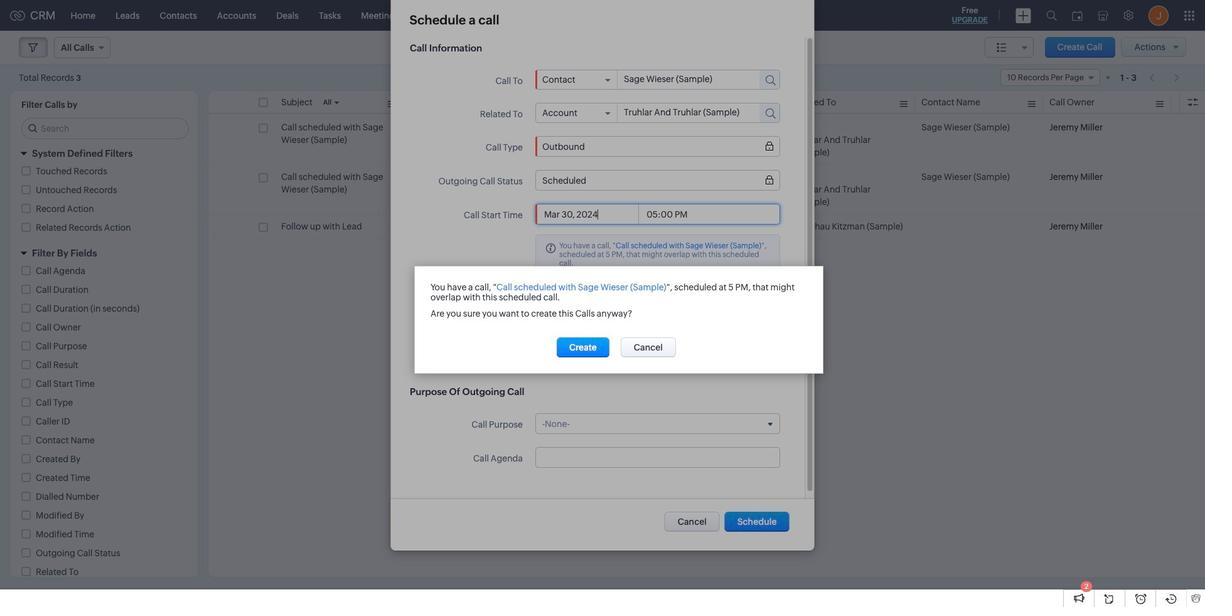 Task type: vqa. For each thing, say whether or not it's contained in the screenshot.
Filter By Fields's FILTER
no



Task type: locate. For each thing, give the bounding box(es) containing it.
logo image
[[10, 10, 25, 20]]

None button
[[557, 338, 610, 358], [621, 338, 676, 358], [665, 512, 720, 532], [725, 512, 790, 532], [557, 338, 610, 358], [621, 338, 676, 358], [665, 512, 720, 532], [725, 512, 790, 532]]

create menu image
[[1016, 8, 1032, 23]]

profile image
[[1149, 5, 1169, 25]]

None text field
[[618, 70, 748, 88], [618, 104, 752, 121], [618, 70, 748, 88], [618, 104, 752, 121]]

mmm d, yyyy text field
[[542, 209, 638, 219]]

calendar image
[[1072, 10, 1083, 20]]

None text field
[[542, 327, 773, 337]]

search element
[[1039, 0, 1065, 31]]

profile element
[[1141, 0, 1177, 30]]

row group
[[208, 116, 1205, 239]]

search image
[[1047, 10, 1057, 21]]

Search text field
[[22, 119, 188, 139]]

navigation
[[1143, 68, 1187, 87]]



Task type: describe. For each thing, give the bounding box(es) containing it.
hh:mm a text field
[[645, 209, 692, 219]]

create menu element
[[1008, 0, 1039, 30]]



